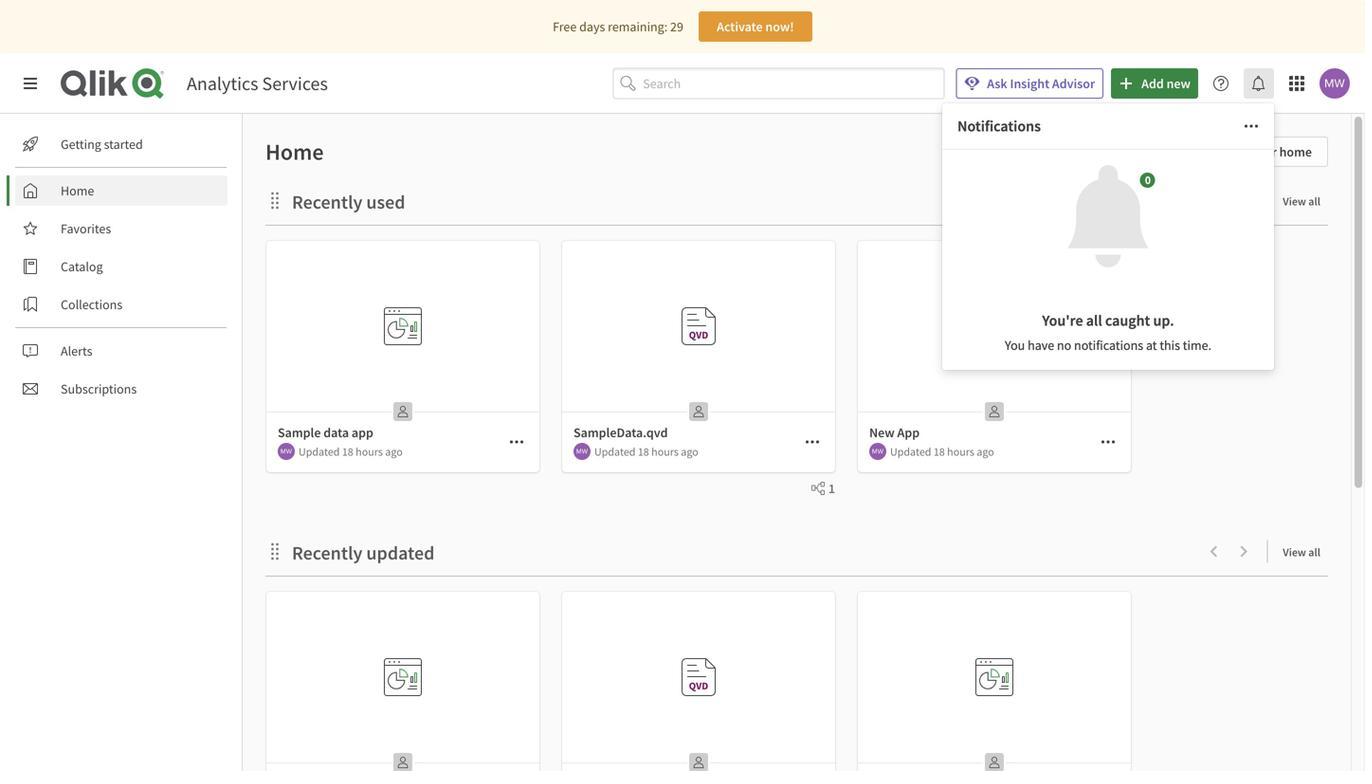 Task type: vqa. For each thing, say whether or not it's contained in the screenshot.
Rows per page:
no



Task type: locate. For each thing, give the bounding box(es) containing it.
move collection image
[[266, 191, 285, 210], [266, 542, 285, 561]]

analytics services element
[[187, 72, 328, 95]]

updated 18 hours ago for new app
[[891, 444, 995, 459]]

hours for new app
[[948, 444, 975, 459]]

3 updated from the left
[[891, 444, 932, 459]]

1 vertical spatial recently
[[292, 541, 363, 565]]

2 18 from the left
[[638, 444, 649, 459]]

2 view all from the top
[[1283, 545, 1321, 560]]

1 vertical spatial view all link
[[1283, 540, 1329, 563]]

3 maria williams image from the left
[[870, 443, 887, 460]]

1 view all from the top
[[1283, 194, 1321, 209]]

2 maria williams image from the left
[[574, 443, 591, 460]]

maria williams element down new
[[870, 443, 887, 460]]

updated 18 hours ago for sampledata.qvd
[[595, 444, 699, 459]]

updated 18 hours ago down app
[[891, 444, 995, 459]]

customize your home button
[[1154, 137, 1329, 167]]

home link
[[15, 175, 228, 206]]

home
[[1280, 143, 1313, 160]]

searchbar element
[[613, 68, 945, 99]]

maria williams element down sampledata.qvd
[[574, 443, 591, 460]]

navigation pane element
[[0, 121, 242, 412]]

1 horizontal spatial updated
[[595, 444, 636, 459]]

home down "services"
[[266, 138, 324, 166]]

updated down sampledata.qvd
[[595, 444, 636, 459]]

0 horizontal spatial ago
[[385, 444, 403, 459]]

0 vertical spatial move collection image
[[266, 191, 285, 210]]

1 horizontal spatial hours
[[652, 444, 679, 459]]

maria williams image down sampledata.qvd
[[574, 443, 591, 460]]

view for recently updated
[[1283, 545, 1307, 560]]

maria williams image for new app
[[870, 443, 887, 460]]

1 horizontal spatial maria williams image
[[574, 443, 591, 460]]

18 for sampledata.qvd
[[638, 444, 649, 459]]

2 ago from the left
[[681, 444, 699, 459]]

catalog link
[[15, 251, 228, 282]]

ago
[[385, 444, 403, 459], [681, 444, 699, 459], [977, 444, 995, 459]]

18
[[342, 444, 354, 459], [638, 444, 649, 459], [934, 444, 945, 459]]

move collection image left recently used
[[266, 191, 285, 210]]

3 hours from the left
[[948, 444, 975, 459]]

maria williams image
[[278, 443, 295, 460], [574, 443, 591, 460], [870, 443, 887, 460]]

0 vertical spatial home
[[266, 138, 324, 166]]

0 vertical spatial recently
[[292, 190, 363, 214]]

0 horizontal spatial updated 18 hours ago
[[299, 444, 403, 459]]

ask insight advisor
[[988, 75, 1096, 92]]

2 vertical spatial all
[[1309, 545, 1321, 560]]

view all link
[[1283, 189, 1329, 212], [1283, 540, 1329, 563]]

maria williams image for sampledata.qvd
[[574, 443, 591, 460]]

advisor
[[1053, 75, 1096, 92]]

2 horizontal spatial maria williams image
[[870, 443, 887, 460]]

app
[[898, 424, 920, 441]]

2 horizontal spatial updated
[[891, 444, 932, 459]]

updated 18 hours ago down the app
[[299, 444, 403, 459]]

recently left the updated
[[292, 541, 363, 565]]

1 hours from the left
[[356, 444, 383, 459]]

maria williams element
[[278, 443, 295, 460], [574, 443, 591, 460], [870, 443, 887, 460]]

1 maria williams element from the left
[[278, 443, 295, 460]]

1 updated 18 hours ago from the left
[[299, 444, 403, 459]]

caught
[[1106, 311, 1151, 330]]

customize
[[1189, 143, 1249, 160]]

0 vertical spatial view
[[1283, 194, 1307, 209]]

favorites
[[61, 220, 111, 237]]

1 view all link from the top
[[1283, 189, 1329, 212]]

2 horizontal spatial hours
[[948, 444, 975, 459]]

all
[[1309, 194, 1321, 209], [1087, 311, 1103, 330], [1309, 545, 1321, 560]]

2 view all link from the top
[[1283, 540, 1329, 563]]

2 horizontal spatial 18
[[934, 444, 945, 459]]

move collection image for recently used
[[266, 191, 285, 210]]

1 view from the top
[[1283, 194, 1307, 209]]

29
[[671, 18, 684, 35]]

getting
[[61, 136, 101, 153]]

2 horizontal spatial maria williams element
[[870, 443, 887, 460]]

updated 18 hours ago
[[299, 444, 403, 459], [595, 444, 699, 459], [891, 444, 995, 459]]

2 updated from the left
[[595, 444, 636, 459]]

0 horizontal spatial maria williams element
[[278, 443, 295, 460]]

maria williams element for sample data app
[[278, 443, 295, 460]]

1 vertical spatial view all
[[1283, 545, 1321, 560]]

1 horizontal spatial ago
[[681, 444, 699, 459]]

3 updated 18 hours ago from the left
[[891, 444, 995, 459]]

3 ago from the left
[[977, 444, 995, 459]]

1 updated from the left
[[299, 444, 340, 459]]

home inside navigation pane element
[[61, 182, 94, 199]]

maria williams image down sample
[[278, 443, 295, 460]]

0
[[1146, 173, 1151, 187]]

3 maria williams element from the left
[[870, 443, 887, 460]]

move collection image left recently updated
[[266, 542, 285, 561]]

free days remaining: 29
[[553, 18, 684, 35]]

maria williams element for new app
[[870, 443, 887, 460]]

sampledata.qvd
[[574, 424, 668, 441]]

updated 18 hours ago down sampledata.qvd
[[595, 444, 699, 459]]

updated
[[299, 444, 340, 459], [595, 444, 636, 459], [891, 444, 932, 459]]

1 horizontal spatial updated 18 hours ago
[[595, 444, 699, 459]]

0 vertical spatial view all
[[1283, 194, 1321, 209]]

1 vertical spatial view
[[1283, 545, 1307, 560]]

1 maria williams image from the left
[[278, 443, 295, 460]]

view all for recently used
[[1283, 194, 1321, 209]]

updated down app
[[891, 444, 932, 459]]

2 updated 18 hours ago from the left
[[595, 444, 699, 459]]

maria williams element down sample
[[278, 443, 295, 460]]

analytics services
[[187, 72, 328, 95]]

ago for sample data app
[[385, 444, 403, 459]]

updated 18 hours ago for sample data app
[[299, 444, 403, 459]]

view
[[1283, 194, 1307, 209], [1283, 545, 1307, 560]]

1 horizontal spatial maria williams element
[[574, 443, 591, 460]]

home
[[266, 138, 324, 166], [61, 182, 94, 199]]

1 button
[[804, 480, 836, 497]]

hours
[[356, 444, 383, 459], [652, 444, 679, 459], [948, 444, 975, 459]]

personal element
[[388, 396, 418, 427], [684, 396, 714, 427], [980, 396, 1010, 427], [388, 747, 418, 771], [684, 747, 714, 771], [980, 747, 1010, 771]]

1 vertical spatial move collection image
[[266, 542, 285, 561]]

1 vertical spatial all
[[1087, 311, 1103, 330]]

app
[[352, 424, 374, 441]]

view all
[[1283, 194, 1321, 209], [1283, 545, 1321, 560]]

activate now! link
[[699, 11, 813, 42]]

2 horizontal spatial ago
[[977, 444, 995, 459]]

0 horizontal spatial updated
[[299, 444, 340, 459]]

recently updated
[[292, 541, 435, 565]]

new
[[870, 424, 895, 441]]

0 horizontal spatial maria williams image
[[278, 443, 295, 460]]

activate now!
[[717, 18, 795, 35]]

notifications
[[958, 117, 1041, 136]]

1 vertical spatial home
[[61, 182, 94, 199]]

2 view from the top
[[1283, 545, 1307, 560]]

view all link for recently updated
[[1283, 540, 1329, 563]]

1 horizontal spatial 18
[[638, 444, 649, 459]]

home up favorites
[[61, 182, 94, 199]]

recently
[[292, 190, 363, 214], [292, 541, 363, 565]]

0 vertical spatial all
[[1309, 194, 1321, 209]]

updated down sample data app
[[299, 444, 340, 459]]

updated for new app
[[891, 444, 932, 459]]

0 vertical spatial view all link
[[1283, 189, 1329, 212]]

1 18 from the left
[[342, 444, 354, 459]]

1 ago from the left
[[385, 444, 403, 459]]

2 maria williams element from the left
[[574, 443, 591, 460]]

2 hours from the left
[[652, 444, 679, 459]]

0 horizontal spatial home
[[61, 182, 94, 199]]

0 horizontal spatial 18
[[342, 444, 354, 459]]

customize your home
[[1189, 143, 1313, 160]]

maria williams image down new
[[870, 443, 887, 460]]

Search text field
[[643, 68, 945, 99]]

you're all caught up. you have no notifications at this time.
[[1005, 311, 1212, 354]]

hours for sampledata.qvd
[[652, 444, 679, 459]]

0 horizontal spatial hours
[[356, 444, 383, 459]]

recently left used
[[292, 190, 363, 214]]

1 horizontal spatial home
[[266, 138, 324, 166]]

all for recently updated
[[1309, 545, 1321, 560]]

2 horizontal spatial updated 18 hours ago
[[891, 444, 995, 459]]

close sidebar menu image
[[23, 76, 38, 91]]

move collection image for recently updated
[[266, 542, 285, 561]]

3 18 from the left
[[934, 444, 945, 459]]

you
[[1005, 337, 1026, 354]]



Task type: describe. For each thing, give the bounding box(es) containing it.
activate
[[717, 18, 763, 35]]

collections
[[61, 296, 123, 313]]

updated
[[366, 541, 435, 565]]

favorites link
[[15, 213, 228, 244]]

have
[[1028, 337, 1055, 354]]

all inside you're all caught up. you have no notifications at this time.
[[1087, 311, 1103, 330]]

maria williams image for sample data app
[[278, 443, 295, 460]]

view all for recently updated
[[1283, 545, 1321, 560]]

this
[[1160, 337, 1181, 354]]

used
[[366, 190, 406, 214]]

1
[[829, 480, 836, 497]]

up.
[[1154, 311, 1175, 330]]

catalog
[[61, 258, 103, 275]]

new app
[[870, 424, 920, 441]]

at
[[1147, 337, 1158, 354]]

no
[[1057, 337, 1072, 354]]

insight
[[1011, 75, 1050, 92]]

collections link
[[15, 289, 228, 320]]

alerts
[[61, 342, 92, 359]]

ago for sampledata.qvd
[[681, 444, 699, 459]]

analytics
[[187, 72, 258, 95]]

days
[[580, 18, 605, 35]]

sample
[[278, 424, 321, 441]]

ask insight advisor button
[[956, 68, 1104, 99]]

updated for sampledata.qvd
[[595, 444, 636, 459]]

updated for sample data app
[[299, 444, 340, 459]]

notifications
[[1075, 337, 1144, 354]]

recently used
[[292, 190, 406, 214]]

view all link for recently used
[[1283, 189, 1329, 212]]

recently for recently updated
[[292, 541, 363, 565]]

maria williams element for sampledata.qvd
[[574, 443, 591, 460]]

subscriptions link
[[15, 374, 228, 404]]

getting started link
[[15, 129, 228, 159]]

subscriptions
[[61, 380, 137, 397]]

now!
[[766, 18, 795, 35]]

alerts link
[[15, 336, 228, 366]]

recently updated link
[[292, 541, 442, 565]]

home main content
[[235, 114, 1366, 771]]

you're
[[1043, 311, 1084, 330]]

remaining:
[[608, 18, 668, 35]]

sample data app
[[278, 424, 374, 441]]

all for recently used
[[1309, 194, 1321, 209]]

started
[[104, 136, 143, 153]]

time.
[[1183, 337, 1212, 354]]

free
[[553, 18, 577, 35]]

ago for new app
[[977, 444, 995, 459]]

hours for sample data app
[[356, 444, 383, 459]]

18 for sample data app
[[342, 444, 354, 459]]

recently for recently used
[[292, 190, 363, 214]]

view for recently used
[[1283, 194, 1307, 209]]

home inside main content
[[266, 138, 324, 166]]

your
[[1251, 143, 1277, 160]]

data
[[324, 424, 349, 441]]

18 for new app
[[934, 444, 945, 459]]

services
[[262, 72, 328, 95]]

ask
[[988, 75, 1008, 92]]

recently used link
[[292, 190, 413, 214]]

getting started
[[61, 136, 143, 153]]



